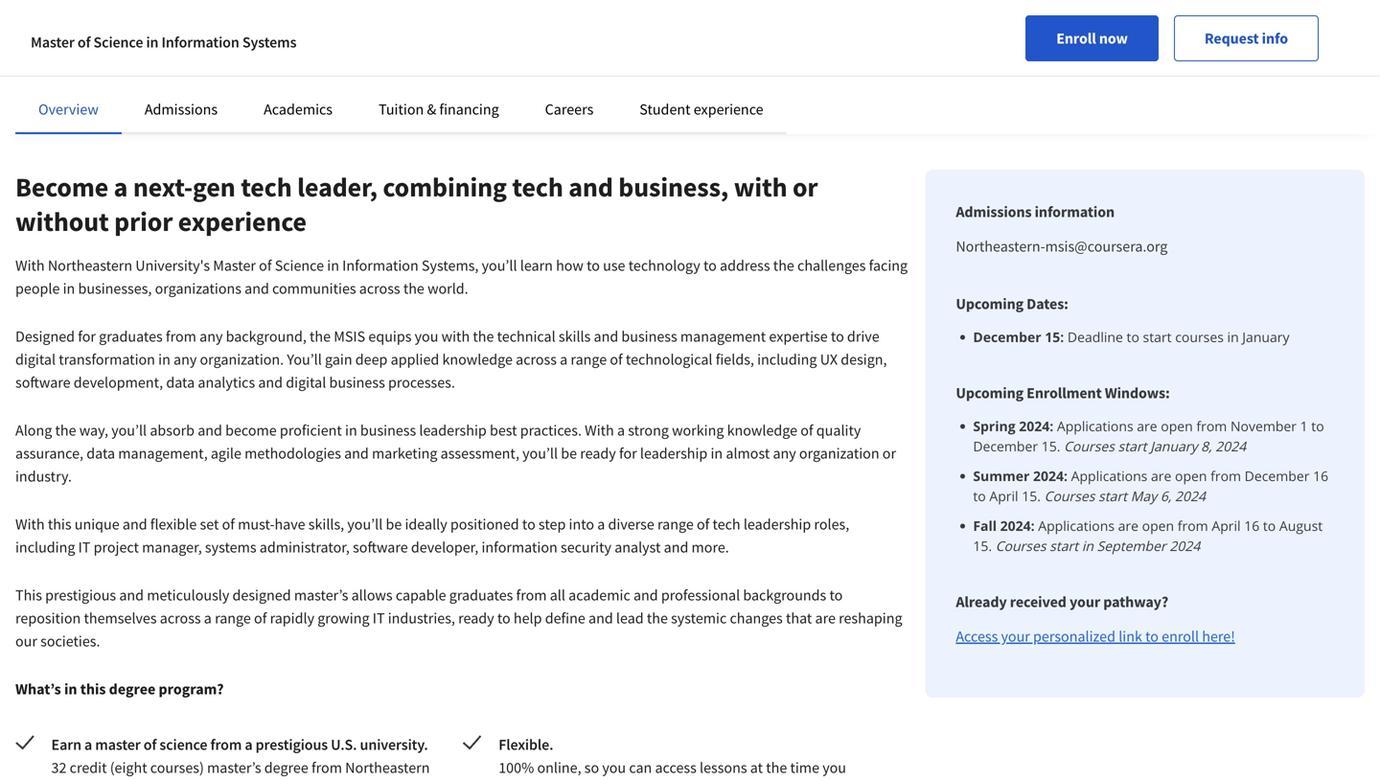 Task type: describe. For each thing, give the bounding box(es) containing it.
0 horizontal spatial tech
[[241, 170, 292, 204]]

15. for courses start in september 2024
[[973, 537, 992, 555]]

admissions for admissions information
[[956, 202, 1032, 221]]

analytics
[[198, 373, 255, 392]]

analyst
[[615, 538, 661, 557]]

ideally
[[405, 515, 447, 534]]

enroll
[[1162, 627, 1199, 646]]

technology
[[629, 256, 701, 275]]

along the way, you'll absorb and become proficient in business leadership best practices. with a strong working knowledge of quality assurance, data management, agile methodologies and marketing assessment, you'll be ready for leadership in almost any organization or industry.
[[15, 421, 896, 486]]

2 horizontal spatial you
[[823, 758, 847, 778]]

pathway?
[[1104, 593, 1169, 612]]

how
[[556, 256, 584, 275]]

of inside with northeastern university's master of science in information systems, you'll learn how to use technology to address the challenges facing people in businesses, organizations and communities across the world.
[[259, 256, 272, 275]]

to right link
[[1146, 627, 1159, 646]]

including inside with this unique and flexible set of must-have skills, you'll be ideally positioned to step into a diverse range of tech leadership roles, including it project manager, systems administrator, software developer, information security analyst and more.
[[15, 538, 75, 557]]

in right people
[[63, 279, 75, 298]]

organization.
[[200, 350, 284, 369]]

december inside applications are open from december 16 to april 15.
[[1245, 467, 1310, 485]]

across inside designed for graduates from any background, the msis equips you with the technical skills and business management expertise to drive digital transformation in any organization. you'll gain deep applied knowledge across a range of technological fields, including ux design, software development, data analytics and digital business processes.
[[516, 350, 557, 369]]

and left marketing
[[344, 444, 369, 463]]

meticulously
[[147, 586, 229, 605]]

may
[[1131, 487, 1157, 505]]

1
[[1301, 417, 1308, 435]]

absorb
[[150, 421, 195, 440]]

science
[[160, 735, 207, 755]]

societies.
[[40, 632, 100, 651]]

2024: for fall 2024:
[[1001, 517, 1035, 535]]

technical
[[497, 327, 556, 346]]

in right proficient
[[345, 421, 357, 440]]

0 vertical spatial degree
[[109, 680, 156, 699]]

april inside applications are open from december 16 to april 15.
[[990, 487, 1019, 505]]

northeastern inside earn a master of science from a prestigious u.s. university. 32 credit (eight courses) master's degree from northeastern
[[345, 758, 430, 778]]

1 vertical spatial digital
[[286, 373, 326, 392]]

start for may
[[1099, 487, 1128, 505]]

become
[[15, 170, 109, 204]]

0 vertical spatial master
[[31, 33, 75, 52]]

to up reshaping
[[830, 586, 843, 605]]

from right science
[[210, 735, 242, 755]]

the inside along the way, you'll absorb and become proficient in business leadership best practices. with a strong working knowledge of quality assurance, data management, agile methodologies and marketing assessment, you'll be ready for leadership in almost any organization or industry.
[[55, 421, 76, 440]]

academics link
[[264, 100, 333, 119]]

in right what's
[[64, 680, 77, 699]]

to left help
[[497, 609, 511, 628]]

graduates inside designed for graduates from any background, the msis equips you with the technical skills and business management expertise to drive digital transformation in any organization. you'll gain deep applied knowledge across a range of technological fields, including ux design, software development, data analytics and digital business processes.
[[99, 327, 163, 346]]

with inside along the way, you'll absorb and become proficient in business leadership best practices. with a strong working knowledge of quality assurance, data management, agile methodologies and marketing assessment, you'll be ready for leadership in almost any organization or industry.
[[585, 421, 614, 440]]

courses start january 8, 2024
[[1064, 437, 1247, 455]]

careers
[[545, 100, 594, 119]]

must-
[[238, 515, 275, 534]]

without
[[15, 205, 109, 238]]

1 horizontal spatial information
[[1035, 202, 1115, 221]]

gain
[[325, 350, 352, 369]]

to inside with this unique and flexible set of must-have skills, you'll be ideally positioned to step into a diverse range of tech leadership roles, including it project manager, systems administrator, software developer, information security analyst and more.
[[522, 515, 536, 534]]

our
[[15, 632, 37, 651]]

people
[[15, 279, 60, 298]]

university.
[[360, 735, 428, 755]]

summer
[[973, 467, 1030, 485]]

u.s.
[[331, 735, 357, 755]]

applications are open from december 16 to april 15.
[[973, 467, 1329, 505]]

academics
[[264, 100, 333, 119]]

you'll down practices.
[[523, 444, 558, 463]]

that
[[786, 609, 812, 628]]

2024 for courses start may 6, 2024
[[1175, 487, 1206, 505]]

the inside this prestigious and meticulously designed master's allows capable graduates from all academic and professional backgrounds to reposition themselves across a range of rapidly growing it industries, ready to help define and lead the systemic changes that are reshaping our societies.
[[647, 609, 668, 628]]

start left courses
[[1143, 328, 1172, 346]]

software inside with this unique and flexible set of must-have skills, you'll be ideally positioned to step into a diverse range of tech leadership roles, including it project manager, systems administrator, software developer, information security analyst and more.
[[353, 538, 408, 557]]

way,
[[79, 421, 108, 440]]

or inside along the way, you'll absorb and become proficient in business leadership best practices. with a strong working knowledge of quality assurance, data management, agile methodologies and marketing assessment, you'll be ready for leadership in almost any organization or industry.
[[883, 444, 896, 463]]

skills,
[[308, 515, 344, 534]]

in up admissions link
[[146, 33, 159, 52]]

courses)
[[150, 758, 204, 778]]

september
[[1097, 537, 1167, 555]]

in right courses
[[1228, 328, 1239, 346]]

enroll now
[[1057, 29, 1128, 48]]

industries,
[[388, 609, 455, 628]]

of up more.
[[697, 515, 710, 534]]

1 horizontal spatial any
[[200, 327, 223, 346]]

student experience link
[[640, 100, 764, 119]]

list item containing fall 2024:
[[973, 516, 1335, 556]]

1 horizontal spatial your
[[1070, 593, 1101, 612]]

businesses,
[[78, 279, 152, 298]]

almost
[[726, 444, 770, 463]]

open for 6,
[[1175, 467, 1208, 485]]

processes.
[[388, 373, 455, 392]]

list containing spring 2024:
[[964, 416, 1335, 556]]

of up overview link
[[78, 33, 91, 52]]

this inside with this unique and flexible set of must-have skills, you'll be ideally positioned to step into a diverse range of tech leadership roles, including it project manager, systems administrator, software developer, information security analyst and more.
[[48, 515, 72, 534]]

from inside this prestigious and meticulously designed master's allows capable graduates from all academic and professional backgrounds to reposition themselves across a range of rapidly growing it industries, ready to help define and lead the systemic changes that are reshaping our societies.
[[516, 586, 547, 605]]

be inside with this unique and flexible set of must-have skills, you'll be ideally positioned to step into a diverse range of tech leadership roles, including it project manager, systems administrator, software developer, information security analyst and more.
[[386, 515, 402, 534]]

data inside along the way, you'll absorb and become proficient in business leadership best practices. with a strong working knowledge of quality assurance, data management, agile methodologies and marketing assessment, you'll be ready for leadership in almost any organization or industry.
[[87, 444, 115, 463]]

1 horizontal spatial you
[[602, 758, 626, 778]]

you'll
[[287, 350, 322, 369]]

are for january
[[1137, 417, 1158, 435]]

enroll
[[1057, 29, 1097, 48]]

become
[[225, 421, 277, 440]]

lead
[[616, 609, 644, 628]]

tuition
[[379, 100, 424, 119]]

to inside applications are open from april 16 to august 15.
[[1264, 517, 1276, 535]]

deep
[[356, 350, 388, 369]]

access your personalized link to enroll here!
[[956, 627, 1236, 646]]

15. for courses start january 8, 2024
[[1042, 437, 1061, 455]]

0 horizontal spatial information
[[162, 33, 239, 52]]

software inside designed for graduates from any background, the msis equips you with the technical skills and business management expertise to drive digital transformation in any organization. you'll gain deep applied knowledge across a range of technological fields, including ux design, software development, data analytics and digital business processes.
[[15, 373, 71, 392]]

to inside applications are open from december 16 to april 15.
[[973, 487, 986, 505]]

leadership inside with this unique and flexible set of must-have skills, you'll be ideally positioned to step into a diverse range of tech leadership roles, including it project manager, systems administrator, software developer, information security analyst and more.
[[744, 515, 811, 534]]

of right set
[[222, 515, 235, 534]]

are inside this prestigious and meticulously designed master's allows capable graduates from all academic and professional backgrounds to reposition themselves across a range of rapidly growing it industries, ready to help define and lead the systemic changes that are reshaping our societies.
[[815, 609, 836, 628]]

from inside applications are open from april 16 to august 15.
[[1178, 517, 1209, 535]]

courses start may 6, 2024
[[1045, 487, 1206, 505]]

applications are open from april 16 to august 15.
[[973, 517, 1323, 555]]

0 vertical spatial experience
[[694, 100, 764, 119]]

backgrounds
[[743, 586, 827, 605]]

100%
[[499, 758, 534, 778]]

and inside become a next-gen tech leader, combining tech and business, with or without prior experience
[[569, 170, 613, 204]]

a right earn
[[84, 735, 92, 755]]

across inside with northeastern university's master of science in information systems, you'll learn how to use technology to address the challenges facing people in businesses, organizations and communities across the world.
[[359, 279, 400, 298]]

1 horizontal spatial tech
[[512, 170, 564, 204]]

assurance,
[[15, 444, 83, 463]]

you'll inside with northeastern university's master of science in information systems, you'll learn how to use technology to address the challenges facing people in businesses, organizations and communities across the world.
[[482, 256, 517, 275]]

to left use
[[587, 256, 600, 275]]

what's in this degree program?
[[15, 680, 224, 699]]

tuition & financing
[[379, 100, 499, 119]]

time
[[790, 758, 820, 778]]

access
[[956, 627, 998, 646]]

with this unique and flexible set of must-have skills, you'll be ideally positioned to step into a diverse range of tech leadership roles, including it project manager, systems administrator, software developer, information security analyst and more.
[[15, 515, 850, 557]]

fall
[[973, 517, 997, 535]]

into
[[569, 515, 595, 534]]

credit
[[70, 758, 107, 778]]

it inside this prestigious and meticulously designed master's allows capable graduates from all academic and professional backgrounds to reposition themselves across a range of rapidly growing it industries, ready to help define and lead the systemic changes that are reshaping our societies.
[[373, 609, 385, 628]]

themselves
[[84, 609, 157, 628]]

the up you'll at the left
[[310, 327, 331, 346]]

in down 'working'
[[711, 444, 723, 463]]

august
[[1280, 517, 1323, 535]]

at
[[750, 758, 763, 778]]

assessment,
[[441, 444, 520, 463]]

from inside designed for graduates from any background, the msis equips you with the technical skills and business management expertise to drive digital transformation in any organization. you'll gain deep applied knowledge across a range of technological fields, including ux design, software development, data analytics and digital business processes.
[[166, 327, 196, 346]]

spring
[[973, 417, 1016, 435]]

project
[[94, 538, 139, 557]]

prestigious inside earn a master of science from a prestigious u.s. university. 32 credit (eight courses) master's degree from northeastern
[[256, 735, 328, 755]]

and inside with northeastern university's master of science in information systems, you'll learn how to use technology to address the challenges facing people in businesses, organizations and communities across the world.
[[245, 279, 269, 298]]

0 horizontal spatial any
[[174, 350, 197, 369]]

development,
[[74, 373, 163, 392]]

in left september
[[1082, 537, 1094, 555]]

for inside designed for graduates from any background, the msis equips you with the technical skills and business management expertise to drive digital transformation in any organization. you'll gain deep applied knowledge across a range of technological fields, including ux design, software development, data analytics and digital business processes.
[[78, 327, 96, 346]]

developer,
[[411, 538, 479, 557]]

to inside designed for graduates from any background, the msis equips you with the technical skills and business management expertise to drive digital transformation in any organization. you'll gain deep applied knowledge across a range of technological fields, including ux design, software development, data analytics and digital business processes.
[[831, 327, 844, 346]]

and down organization.
[[258, 373, 283, 392]]

courses for spring 2024:
[[1064, 437, 1115, 455]]

with for of
[[15, 515, 45, 534]]

and up agile
[[198, 421, 222, 440]]

access your personalized link to enroll here! link
[[956, 627, 1236, 646]]

can
[[629, 758, 652, 778]]

next-
[[133, 170, 193, 204]]

to inside applications are open from november 1 to december 15.
[[1312, 417, 1325, 435]]

15. for courses start may 6, 2024
[[1022, 487, 1041, 505]]

so
[[585, 758, 599, 778]]

dates:
[[1027, 294, 1069, 314]]

be inside along the way, you'll absorb and become proficient in business leadership best practices. with a strong working knowledge of quality assurance, data management, agile methodologies and marketing assessment, you'll be ready for leadership in almost any organization or industry.
[[561, 444, 577, 463]]

in inside designed for graduates from any background, the msis equips you with the technical skills and business management expertise to drive digital transformation in any organization. you'll gain deep applied knowledge across a range of technological fields, including ux design, software development, data analytics and digital business processes.
[[158, 350, 170, 369]]

science inside with northeastern university's master of science in information systems, you'll learn how to use technology to address the challenges facing people in businesses, organizations and communities across the world.
[[275, 256, 324, 275]]

2024: for spring 2024:
[[1019, 417, 1054, 435]]

become a next-gen tech leader, combining tech and business, with or without prior experience
[[15, 170, 818, 238]]

list item containing december 15:
[[973, 327, 1335, 347]]

from inside applications are open from november 1 to december 15.
[[1197, 417, 1228, 435]]

and down the academic
[[589, 609, 613, 628]]

and up project
[[123, 515, 147, 534]]

the left 'technical'
[[473, 327, 494, 346]]

range inside designed for graduates from any background, the msis equips you with the technical skills and business management expertise to drive digital transformation in any organization. you'll gain deep applied knowledge across a range of technological fields, including ux design, software development, data analytics and digital business processes.
[[571, 350, 607, 369]]

design,
[[841, 350, 887, 369]]

1 vertical spatial leadership
[[640, 444, 708, 463]]

for inside along the way, you'll absorb and become proficient in business leadership best practices. with a strong working knowledge of quality assurance, data management, agile methodologies and marketing assessment, you'll be ready for leadership in almost any organization or industry.
[[619, 444, 637, 463]]

to left 'address'
[[704, 256, 717, 275]]

16 for april
[[1245, 517, 1260, 535]]

enroll now button
[[1026, 15, 1159, 61]]

are for in
[[1119, 517, 1139, 535]]

including inside designed for graduates from any background, the msis equips you with the technical skills and business management expertise to drive digital transformation in any organization. you'll gain deep applied knowledge across a range of technological fields, including ux design, software development, data analytics and digital business processes.
[[758, 350, 817, 369]]

you'll inside with this unique and flexible set of must-have skills, you'll be ideally positioned to step into a diverse range of tech leadership roles, including it project manager, systems administrator, software developer, information security analyst and more.
[[347, 515, 383, 534]]

transformation
[[59, 350, 155, 369]]



Task type: vqa. For each thing, say whether or not it's contained in the screenshot.
bottom April
yes



Task type: locate. For each thing, give the bounding box(es) containing it.
or up challenges
[[793, 170, 818, 204]]

best
[[490, 421, 517, 440]]

are for may
[[1151, 467, 1172, 485]]

master's inside earn a master of science from a prestigious u.s. university. 32 credit (eight courses) master's degree from northeastern
[[207, 758, 261, 778]]

open for september
[[1143, 517, 1175, 535]]

2024 for courses start in september 2024
[[1170, 537, 1201, 555]]

16 inside applications are open from december 16 to april 15.
[[1314, 467, 1329, 485]]

drive
[[847, 327, 880, 346]]

be
[[561, 444, 577, 463], [386, 515, 402, 534]]

applications for may
[[1072, 467, 1148, 485]]

0 horizontal spatial your
[[1001, 627, 1031, 646]]

0 horizontal spatial 15.
[[973, 537, 992, 555]]

program?
[[159, 680, 224, 699]]

any up organization.
[[200, 327, 223, 346]]

applications are open from november 1 to december 15.
[[973, 417, 1325, 455]]

1 vertical spatial data
[[87, 444, 115, 463]]

management
[[681, 327, 766, 346]]

information left systems
[[162, 33, 239, 52]]

applications inside applications are open from april 16 to august 15.
[[1039, 517, 1115, 535]]

0 horizontal spatial digital
[[15, 350, 56, 369]]

you'll right skills,
[[347, 515, 383, 534]]

list item up windows: on the right of the page
[[973, 327, 1335, 347]]

1 horizontal spatial master
[[213, 256, 256, 275]]

your up personalized
[[1070, 593, 1101, 612]]

northeastern inside with northeastern university's master of science in information systems, you'll learn how to use technology to address the challenges facing people in businesses, organizations and communities across the world.
[[48, 256, 132, 275]]

applications for in
[[1039, 517, 1115, 535]]

0 horizontal spatial prestigious
[[45, 586, 116, 605]]

master
[[31, 33, 75, 52], [213, 256, 256, 275]]

1 vertical spatial your
[[1001, 627, 1031, 646]]

a down meticulously
[[204, 609, 212, 628]]

this left unique
[[48, 515, 72, 534]]

1 vertical spatial for
[[619, 444, 637, 463]]

january right courses
[[1243, 328, 1290, 346]]

with up people
[[15, 256, 45, 275]]

1 vertical spatial 2024:
[[1034, 467, 1068, 485]]

16 inside applications are open from april 16 to august 15.
[[1245, 517, 1260, 535]]

science up overview
[[94, 33, 143, 52]]

degree
[[109, 680, 156, 699], [264, 758, 309, 778]]

applications for january
[[1057, 417, 1134, 435]]

tech inside with this unique and flexible set of must-have skills, you'll be ideally positioned to step into a diverse range of tech leadership roles, including it project manager, systems administrator, software developer, information security analyst and more.
[[713, 515, 741, 534]]

and down careers link
[[569, 170, 613, 204]]

link
[[1119, 627, 1143, 646]]

0 vertical spatial ready
[[580, 444, 616, 463]]

quality
[[817, 421, 861, 440]]

0 horizontal spatial this
[[48, 515, 72, 534]]

to left august
[[1264, 517, 1276, 535]]

0 horizontal spatial ready
[[458, 609, 494, 628]]

northeastern down university.
[[345, 758, 430, 778]]

master up overview
[[31, 33, 75, 52]]

are inside applications are open from april 16 to august 15.
[[1119, 517, 1139, 535]]

of inside earn a master of science from a prestigious u.s. university. 32 credit (eight courses) master's degree from northeastern
[[144, 735, 157, 755]]

of up (eight
[[144, 735, 157, 755]]

prior
[[114, 205, 173, 238]]

tech up more.
[[713, 515, 741, 534]]

any inside along the way, you'll absorb and become proficient in business leadership best practices. with a strong working knowledge of quality assurance, data management, agile methodologies and marketing assessment, you'll be ready for leadership in almost any organization or industry.
[[773, 444, 796, 463]]

0 horizontal spatial software
[[15, 373, 71, 392]]

0 horizontal spatial admissions
[[145, 100, 218, 119]]

0 horizontal spatial knowledge
[[442, 350, 513, 369]]

for up transformation
[[78, 327, 96, 346]]

help
[[514, 609, 542, 628]]

you right so
[[602, 758, 626, 778]]

of inside along the way, you'll absorb and become proficient in business leadership best practices. with a strong working knowledge of quality assurance, data management, agile methodologies and marketing assessment, you'll be ready for leadership in almost any organization or industry.
[[801, 421, 814, 440]]

0 vertical spatial science
[[94, 33, 143, 52]]

with for you
[[442, 327, 470, 346]]

&
[[427, 100, 436, 119]]

any
[[200, 327, 223, 346], [174, 350, 197, 369], [773, 444, 796, 463]]

1 vertical spatial january
[[1151, 437, 1198, 455]]

information left systems,
[[342, 256, 419, 275]]

0 vertical spatial your
[[1070, 593, 1101, 612]]

1 vertical spatial master
[[213, 256, 256, 275]]

0 vertical spatial information
[[162, 33, 239, 52]]

including
[[758, 350, 817, 369], [15, 538, 75, 557]]

be down practices.
[[561, 444, 577, 463]]

0 vertical spatial 15.
[[1042, 437, 1061, 455]]

1 horizontal spatial january
[[1243, 328, 1290, 346]]

15. inside applications are open from november 1 to december 15.
[[1042, 437, 1061, 455]]

list item containing summer 2024:
[[973, 466, 1335, 506]]

careers link
[[545, 100, 594, 119]]

0 vertical spatial master's
[[294, 586, 348, 605]]

tech right gen on the top left of page
[[241, 170, 292, 204]]

2 horizontal spatial across
[[516, 350, 557, 369]]

1 upcoming from the top
[[956, 294, 1024, 314]]

or inside become a next-gen tech leader, combining tech and business, with or without prior experience
[[793, 170, 818, 204]]

2 horizontal spatial any
[[773, 444, 796, 463]]

1 horizontal spatial prestigious
[[256, 735, 328, 755]]

ready inside this prestigious and meticulously designed master's allows capable graduates from all academic and professional backgrounds to reposition themselves across a range of rapidly growing it industries, ready to help define and lead the systemic changes that are reshaping our societies.
[[458, 609, 494, 628]]

2 vertical spatial applications
[[1039, 517, 1115, 535]]

15. inside applications are open from april 16 to august 15.
[[973, 537, 992, 555]]

master of science in information systems
[[31, 33, 297, 52]]

or right organization
[[883, 444, 896, 463]]

0 horizontal spatial january
[[1151, 437, 1198, 455]]

1 vertical spatial this
[[80, 680, 106, 699]]

2 vertical spatial with
[[15, 515, 45, 534]]

diverse
[[608, 515, 655, 534]]

1 horizontal spatial northeastern
[[345, 758, 430, 778]]

financing
[[440, 100, 499, 119]]

are inside applications are open from november 1 to december 15.
[[1137, 417, 1158, 435]]

2 horizontal spatial leadership
[[744, 515, 811, 534]]

the right 'address'
[[774, 256, 795, 275]]

the right lead
[[647, 609, 668, 628]]

april inside applications are open from april 16 to august 15.
[[1212, 517, 1241, 535]]

list item
[[973, 327, 1335, 347], [973, 416, 1335, 456], [973, 466, 1335, 506], [973, 516, 1335, 556]]

0 horizontal spatial with
[[442, 327, 470, 346]]

to right deadline
[[1127, 328, 1140, 346]]

0 vertical spatial leadership
[[419, 421, 487, 440]]

and up background,
[[245, 279, 269, 298]]

upcoming up spring
[[956, 384, 1024, 403]]

designed for graduates from any background, the msis equips you with the technical skills and business management expertise to drive digital transformation in any organization. you'll gain deep applied knowledge across a range of technological fields, including ux design, software development, data analytics and digital business processes.
[[15, 327, 887, 392]]

are right that
[[815, 609, 836, 628]]

a
[[114, 170, 128, 204], [560, 350, 568, 369], [617, 421, 625, 440], [598, 515, 605, 534], [204, 609, 212, 628], [84, 735, 92, 755], [245, 735, 253, 755]]

1 vertical spatial it
[[373, 609, 385, 628]]

software up allows
[[353, 538, 408, 557]]

0 vertical spatial prestigious
[[45, 586, 116, 605]]

prestigious up reposition
[[45, 586, 116, 605]]

overview link
[[38, 100, 99, 119]]

master's
[[294, 586, 348, 605], [207, 758, 261, 778]]

16 up august
[[1314, 467, 1329, 485]]

upcoming for upcoming enrollment windows:
[[956, 384, 1024, 403]]

learn
[[520, 256, 553, 275]]

in up the development,
[[158, 350, 170, 369]]

open
[[1161, 417, 1193, 435], [1175, 467, 1208, 485], [1143, 517, 1175, 535]]

0 vertical spatial 2024
[[1216, 437, 1247, 455]]

2024 for courses start january 8, 2024
[[1216, 437, 1247, 455]]

a inside along the way, you'll absorb and become proficient in business leadership best practices. with a strong working knowledge of quality assurance, data management, agile methodologies and marketing assessment, you'll be ready for leadership in almost any organization or industry.
[[617, 421, 625, 440]]

range down designed
[[215, 609, 251, 628]]

0 vertical spatial this
[[48, 515, 72, 534]]

flexible. 100% online, so you can access lessons at the time you
[[499, 735, 847, 781]]

systems
[[205, 538, 257, 557]]

digital down designed
[[15, 350, 56, 369]]

1 horizontal spatial data
[[166, 373, 195, 392]]

december down spring 2024:
[[973, 437, 1038, 455]]

start up applications are open from december 16 to april 15.
[[1118, 437, 1147, 455]]

tech up learn
[[512, 170, 564, 204]]

from inside applications are open from december 16 to april 15.
[[1211, 467, 1242, 485]]

from down u.s.
[[312, 758, 342, 778]]

1 horizontal spatial experience
[[694, 100, 764, 119]]

to left step
[[522, 515, 536, 534]]

0 vertical spatial it
[[78, 538, 90, 557]]

of inside designed for graduates from any background, the msis equips you with the technical skills and business management expertise to drive digital transformation in any organization. you'll gain deep applied knowledge across a range of technological fields, including ux design, software development, data analytics and digital business processes.
[[610, 350, 623, 369]]

including down expertise
[[758, 350, 817, 369]]

applications down enrollment
[[1057, 417, 1134, 435]]

16 for december
[[1314, 467, 1329, 485]]

request
[[1205, 29, 1259, 48]]

any left organization.
[[174, 350, 197, 369]]

your right access at the right
[[1001, 627, 1031, 646]]

open down 8,
[[1175, 467, 1208, 485]]

a left strong
[[617, 421, 625, 440]]

of inside this prestigious and meticulously designed master's allows capable graduates from all academic and professional backgrounds to reposition themselves across a range of rapidly growing it industries, ready to help define and lead the systemic changes that are reshaping our societies.
[[254, 609, 267, 628]]

request info
[[1205, 29, 1289, 48]]

including up this on the left bottom of page
[[15, 538, 75, 557]]

master inside with northeastern university's master of science in information systems, you'll learn how to use technology to address the challenges facing people in businesses, organizations and communities across the world.
[[213, 256, 256, 275]]

of left quality
[[801, 421, 814, 440]]

information down step
[[482, 538, 558, 557]]

2 upcoming from the top
[[956, 384, 1024, 403]]

2024
[[1216, 437, 1247, 455], [1175, 487, 1206, 505], [1170, 537, 1201, 555]]

range
[[571, 350, 607, 369], [658, 515, 694, 534], [215, 609, 251, 628]]

this down societies.
[[80, 680, 106, 699]]

master's up "growing"
[[294, 586, 348, 605]]

you'll
[[482, 256, 517, 275], [111, 421, 147, 440], [523, 444, 558, 463], [347, 515, 383, 534]]

1 horizontal spatial digital
[[286, 373, 326, 392]]

admissions up 'northeastern-'
[[956, 202, 1032, 221]]

prestigious left u.s.
[[256, 735, 328, 755]]

range inside with this unique and flexible set of must-have skills, you'll be ideally positioned to step into a diverse range of tech leadership roles, including it project manager, systems administrator, software developer, information security analyst and more.
[[658, 515, 694, 534]]

list item down windows: on the right of the page
[[973, 416, 1335, 456]]

december
[[973, 328, 1042, 346], [973, 437, 1038, 455], [1245, 467, 1310, 485]]

tuition & financing link
[[379, 100, 499, 119]]

courses for summer 2024:
[[1045, 487, 1095, 505]]

1 horizontal spatial ready
[[580, 444, 616, 463]]

1 vertical spatial degree
[[264, 758, 309, 778]]

0 horizontal spatial master
[[31, 33, 75, 52]]

0 vertical spatial with
[[15, 256, 45, 275]]

information inside with northeastern university's master of science in information systems, you'll learn how to use technology to address the challenges facing people in businesses, organizations and communities across the world.
[[342, 256, 419, 275]]

knowledge inside designed for graduates from any background, the msis equips you with the technical skills and business management expertise to drive digital transformation in any organization. you'll gain deep applied knowledge across a range of technological fields, including ux design, software development, data analytics and digital business processes.
[[442, 350, 513, 369]]

across down 'technical'
[[516, 350, 557, 369]]

1 vertical spatial northeastern
[[345, 758, 430, 778]]

0 horizontal spatial 16
[[1245, 517, 1260, 535]]

leadership down 'working'
[[640, 444, 708, 463]]

upcoming for upcoming dates:
[[956, 294, 1024, 314]]

2 horizontal spatial tech
[[713, 515, 741, 534]]

you'll right way, at the bottom left of the page
[[111, 421, 147, 440]]

16
[[1314, 467, 1329, 485], [1245, 517, 1260, 535]]

define
[[545, 609, 586, 628]]

information inside with this unique and flexible set of must-have skills, you'll be ideally positioned to step into a diverse range of tech leadership roles, including it project manager, systems administrator, software developer, information security analyst and more.
[[482, 538, 558, 557]]

academic
[[569, 586, 631, 605]]

0 horizontal spatial for
[[78, 327, 96, 346]]

the left world.
[[403, 279, 425, 298]]

you inside designed for graduates from any background, the msis equips you with the technical skills and business management expertise to drive digital transformation in any organization. you'll gain deep applied knowledge across a range of technological fields, including ux design, software development, data analytics and digital business processes.
[[415, 327, 439, 346]]

0 vertical spatial admissions
[[145, 100, 218, 119]]

applications inside applications are open from november 1 to december 15.
[[1057, 417, 1134, 435]]

open inside applications are open from november 1 to december 15.
[[1161, 417, 1193, 435]]

and right skills
[[594, 327, 619, 346]]

it down allows
[[373, 609, 385, 628]]

to up 'ux'
[[831, 327, 844, 346]]

0 vertical spatial business
[[622, 327, 678, 346]]

4 list item from the top
[[973, 516, 1335, 556]]

a down skills
[[560, 350, 568, 369]]

0 horizontal spatial or
[[793, 170, 818, 204]]

upcoming enrollment windows:
[[956, 384, 1170, 403]]

the left way, at the bottom left of the page
[[55, 421, 76, 440]]

open for 8,
[[1161, 417, 1193, 435]]

admissions for admissions
[[145, 100, 218, 119]]

0 horizontal spatial april
[[990, 487, 1019, 505]]

knowledge inside along the way, you'll absorb and become proficient in business leadership best practices. with a strong working knowledge of quality assurance, data management, agile methodologies and marketing assessment, you'll be ready for leadership in almost any organization or industry.
[[727, 421, 798, 440]]

data inside designed for graduates from any background, the msis equips you with the technical skills and business management expertise to drive digital transformation in any organization. you'll gain deep applied knowledge across a range of technological fields, including ux design, software development, data analytics and digital business processes.
[[166, 373, 195, 392]]

practices.
[[520, 421, 582, 440]]

with inside become a next-gen tech leader, combining tech and business, with or without prior experience
[[734, 170, 788, 204]]

15. inside applications are open from december 16 to april 15.
[[1022, 487, 1041, 505]]

a inside designed for graduates from any background, the msis equips you with the technical skills and business management expertise to drive digital transformation in any organization. you'll gain deep applied knowledge across a range of technological fields, including ux design, software development, data analytics and digital business processes.
[[560, 350, 568, 369]]

summer 2024:
[[973, 467, 1068, 485]]

info
[[1262, 29, 1289, 48]]

flexible
[[150, 515, 197, 534]]

0 vertical spatial any
[[200, 327, 223, 346]]

1 horizontal spatial across
[[359, 279, 400, 298]]

start up already received your pathway?
[[1050, 537, 1079, 555]]

systems
[[242, 33, 297, 52]]

master's inside this prestigious and meticulously designed master's allows capable graduates from all academic and professional backgrounds to reposition themselves across a range of rapidly growing it industries, ready to help define and lead the systemic changes that are reshaping our societies.
[[294, 586, 348, 605]]

for
[[78, 327, 96, 346], [619, 444, 637, 463]]

ready left help
[[458, 609, 494, 628]]

1 vertical spatial business
[[329, 373, 385, 392]]

and
[[569, 170, 613, 204], [245, 279, 269, 298], [594, 327, 619, 346], [258, 373, 283, 392], [198, 421, 222, 440], [344, 444, 369, 463], [123, 515, 147, 534], [664, 538, 689, 557], [119, 586, 144, 605], [634, 586, 658, 605], [589, 609, 613, 628]]

start left the "may"
[[1099, 487, 1128, 505]]

request info button
[[1174, 15, 1319, 61]]

0 vertical spatial upcoming
[[956, 294, 1024, 314]]

range down skills
[[571, 350, 607, 369]]

0 vertical spatial courses
[[1064, 437, 1115, 455]]

a inside with this unique and flexible set of must-have skills, you'll be ideally positioned to step into a diverse range of tech leadership roles, including it project manager, systems administrator, software developer, information security analyst and more.
[[598, 515, 605, 534]]

16 left august
[[1245, 517, 1260, 535]]

open inside applications are open from april 16 to august 15.
[[1143, 517, 1175, 535]]

degree inside earn a master of science from a prestigious u.s. university. 32 credit (eight courses) master's degree from northeastern
[[264, 758, 309, 778]]

1 vertical spatial ready
[[458, 609, 494, 628]]

with right practices.
[[585, 421, 614, 440]]

this
[[15, 586, 42, 605]]

knowledge down 'technical'
[[442, 350, 513, 369]]

list item containing spring 2024:
[[973, 416, 1335, 456]]

2 vertical spatial december
[[1245, 467, 1310, 485]]

ready inside along the way, you'll absorb and become proficient in business leadership best practices. with a strong working knowledge of quality assurance, data management, agile methodologies and marketing assessment, you'll be ready for leadership in almost any organization or industry.
[[580, 444, 616, 463]]

to
[[587, 256, 600, 275], [704, 256, 717, 275], [831, 327, 844, 346], [1127, 328, 1140, 346], [1312, 417, 1325, 435], [973, 487, 986, 505], [522, 515, 536, 534], [1264, 517, 1276, 535], [830, 586, 843, 605], [497, 609, 511, 628], [1146, 627, 1159, 646]]

digital
[[15, 350, 56, 369], [286, 373, 326, 392]]

across inside this prestigious and meticulously designed master's allows capable graduates from all academic and professional backgrounds to reposition themselves across a range of rapidly growing it industries, ready to help define and lead the systemic changes that are reshaping our societies.
[[160, 609, 201, 628]]

0 horizontal spatial range
[[215, 609, 251, 628]]

data left analytics at the left of the page
[[166, 373, 195, 392]]

1 vertical spatial including
[[15, 538, 75, 557]]

2 vertical spatial courses
[[996, 537, 1047, 555]]

0 vertical spatial january
[[1243, 328, 1290, 346]]

1 horizontal spatial information
[[342, 256, 419, 275]]

0 horizontal spatial it
[[78, 538, 90, 557]]

strong
[[628, 421, 669, 440]]

december inside applications are open from november 1 to december 15.
[[973, 437, 1038, 455]]

1 horizontal spatial master's
[[294, 586, 348, 605]]

capable
[[396, 586, 446, 605]]

0 vertical spatial range
[[571, 350, 607, 369]]

2 vertical spatial 2024
[[1170, 537, 1201, 555]]

0 horizontal spatial you
[[415, 327, 439, 346]]

2 list item from the top
[[973, 416, 1335, 456]]

a right science
[[245, 735, 253, 755]]

2024:
[[1019, 417, 1054, 435], [1034, 467, 1068, 485], [1001, 517, 1035, 535]]

0 horizontal spatial including
[[15, 538, 75, 557]]

with for people
[[15, 256, 45, 275]]

enrollment
[[1027, 384, 1102, 403]]

business up technological
[[622, 327, 678, 346]]

list
[[964, 416, 1335, 556]]

and left more.
[[664, 538, 689, 557]]

professional
[[661, 586, 740, 605]]

applied
[[391, 350, 439, 369]]

2024: for summer 2024:
[[1034, 467, 1068, 485]]

and up themselves
[[119, 586, 144, 605]]

admissions information
[[956, 202, 1115, 221]]

1 vertical spatial open
[[1175, 467, 1208, 485]]

industry.
[[15, 467, 72, 486]]

courses for fall 2024:
[[996, 537, 1047, 555]]

working
[[672, 421, 724, 440]]

along
[[15, 421, 52, 440]]

32
[[51, 758, 67, 778]]

1 vertical spatial december
[[973, 437, 1038, 455]]

1 horizontal spatial april
[[1212, 517, 1241, 535]]

prestigious inside this prestigious and meticulously designed master's allows capable graduates from all academic and professional backgrounds to reposition themselves across a range of rapidly growing it industries, ready to help define and lead the systemic changes that are reshaping our societies.
[[45, 586, 116, 605]]

of left technological
[[610, 350, 623, 369]]

it inside with this unique and flexible set of must-have skills, you'll be ideally positioned to step into a diverse range of tech leadership roles, including it project manager, systems administrator, software developer, information security analyst and more.
[[78, 538, 90, 557]]

changes
[[730, 609, 783, 628]]

be left ideally
[[386, 515, 402, 534]]

2 vertical spatial 15.
[[973, 537, 992, 555]]

the inside the flexible. 100% online, so you can access lessons at the time you
[[766, 758, 787, 778]]

with inside with this unique and flexible set of must-have skills, you'll be ideally positioned to step into a diverse range of tech leadership roles, including it project manager, systems administrator, software developer, information security analyst and more.
[[15, 515, 45, 534]]

master
[[95, 735, 141, 755]]

1 list item from the top
[[973, 327, 1335, 347]]

any right the almost
[[773, 444, 796, 463]]

are inside applications are open from december 16 to april 15.
[[1151, 467, 1172, 485]]

are up courses start january 8, 2024
[[1137, 417, 1158, 435]]

1 horizontal spatial leadership
[[640, 444, 708, 463]]

leadership left roles,
[[744, 515, 811, 534]]

reposition
[[15, 609, 81, 628]]

science up "communities"
[[275, 256, 324, 275]]

3 list item from the top
[[973, 466, 1335, 506]]

student experience
[[640, 100, 764, 119]]

november
[[1231, 417, 1297, 435]]

1 vertical spatial 16
[[1245, 517, 1260, 535]]

a inside this prestigious and meticulously designed master's allows capable graduates from all academic and professional backgrounds to reposition themselves across a range of rapidly growing it industries, ready to help define and lead the systemic changes that are reshaping our societies.
[[204, 609, 212, 628]]

a inside become a next-gen tech leader, combining tech and business, with or without prior experience
[[114, 170, 128, 204]]

allows
[[351, 586, 393, 605]]

upcoming dates:
[[956, 294, 1069, 314]]

with for business,
[[734, 170, 788, 204]]

1 horizontal spatial software
[[353, 538, 408, 557]]

overview
[[38, 100, 99, 119]]

1 vertical spatial software
[[353, 538, 408, 557]]

january left 8,
[[1151, 437, 1198, 455]]

admissions down 'master of science in information systems'
[[145, 100, 218, 119]]

start for in
[[1050, 537, 1079, 555]]

1 vertical spatial experience
[[178, 205, 307, 238]]

with down industry.
[[15, 515, 45, 534]]

use
[[603, 256, 626, 275]]

0 horizontal spatial data
[[87, 444, 115, 463]]

start for january
[[1118, 437, 1147, 455]]

with inside designed for graduates from any background, the msis equips you with the technical skills and business management expertise to drive digital transformation in any organization. you'll gain deep applied knowledge across a range of technological fields, including ux design, software development, data analytics and digital business processes.
[[442, 327, 470, 346]]

0 vertical spatial december
[[973, 328, 1042, 346]]

data down way, at the bottom left of the page
[[87, 444, 115, 463]]

business inside along the way, you'll absorb and become proficient in business leadership best practices. with a strong working knowledge of quality assurance, data management, agile methodologies and marketing assessment, you'll be ready for leadership in almost any organization or industry.
[[360, 421, 416, 440]]

in up "communities"
[[327, 256, 339, 275]]

with down world.
[[442, 327, 470, 346]]

knowledge
[[442, 350, 513, 369], [727, 421, 798, 440]]

msis@coursera.org
[[1046, 237, 1168, 256]]

challenges
[[798, 256, 866, 275]]

2024: right spring
[[1019, 417, 1054, 435]]

2 vertical spatial across
[[160, 609, 201, 628]]

admissions
[[145, 100, 218, 119], [956, 202, 1032, 221]]

range inside this prestigious and meticulously designed master's allows capable graduates from all academic and professional backgrounds to reposition themselves across a range of rapidly growing it industries, ready to help define and lead the systemic changes that are reshaping our societies.
[[215, 609, 251, 628]]

2024: right fall
[[1001, 517, 1035, 535]]

more.
[[692, 538, 729, 557]]

1 vertical spatial information
[[342, 256, 419, 275]]

business down deep
[[329, 373, 385, 392]]

1 horizontal spatial knowledge
[[727, 421, 798, 440]]

0 horizontal spatial leadership
[[419, 421, 487, 440]]

0 horizontal spatial master's
[[207, 758, 261, 778]]

1 horizontal spatial for
[[619, 444, 637, 463]]

with inside with northeastern university's master of science in information systems, you'll learn how to use technology to address the challenges facing people in businesses, organizations and communities across the world.
[[15, 256, 45, 275]]

applications inside applications are open from december 16 to april 15.
[[1072, 467, 1148, 485]]

graduates inside this prestigious and meticulously designed master's allows capable graduates from all academic and professional backgrounds to reposition themselves across a range of rapidly growing it industries, ready to help define and lead the systemic changes that are reshaping our societies.
[[449, 586, 513, 605]]

business
[[622, 327, 678, 346], [329, 373, 385, 392], [360, 421, 416, 440]]

rapidly
[[270, 609, 315, 628]]

0 vertical spatial across
[[359, 279, 400, 298]]

address
[[720, 256, 770, 275]]

applications
[[1057, 417, 1134, 435], [1072, 467, 1148, 485], [1039, 517, 1115, 535]]

15. up "summer 2024:"
[[1042, 437, 1061, 455]]

1 horizontal spatial or
[[883, 444, 896, 463]]

open inside applications are open from december 16 to april 15.
[[1175, 467, 1208, 485]]

background,
[[226, 327, 307, 346]]

1 vertical spatial prestigious
[[256, 735, 328, 755]]

methodologies
[[245, 444, 341, 463]]

technological
[[626, 350, 713, 369]]

experience inside become a next-gen tech leader, combining tech and business, with or without prior experience
[[178, 205, 307, 238]]

0 horizontal spatial information
[[482, 538, 558, 557]]

with
[[734, 170, 788, 204], [442, 327, 470, 346]]

and up lead
[[634, 586, 658, 605]]



